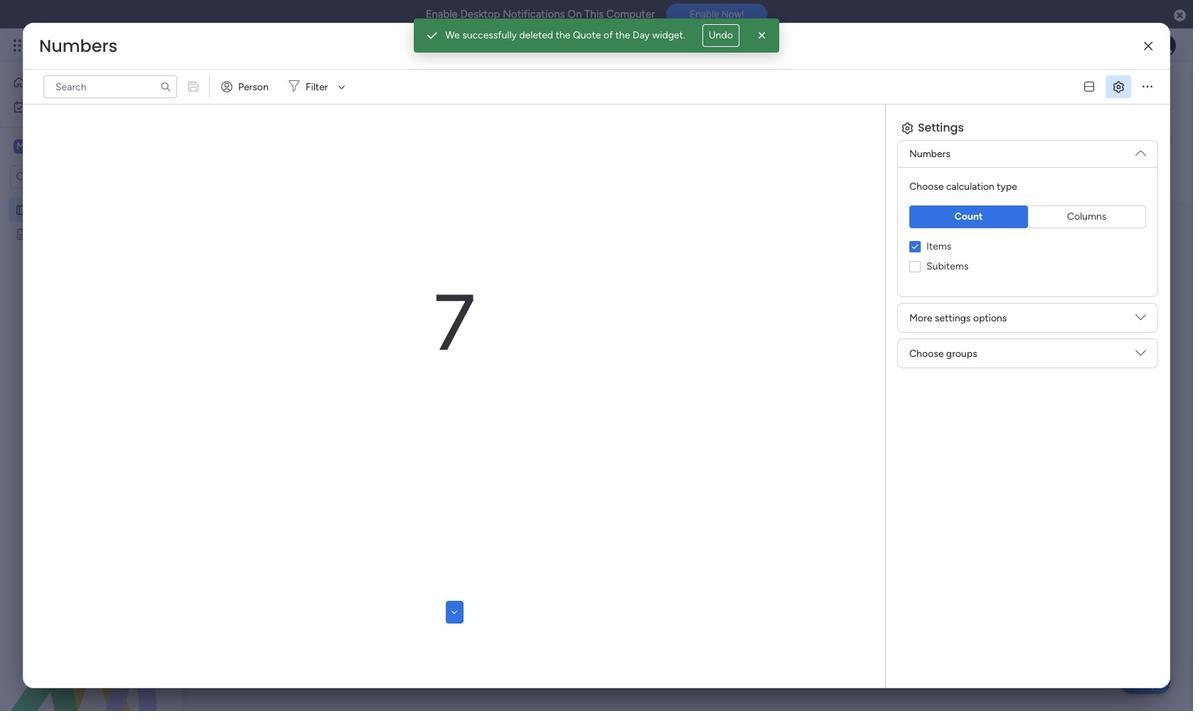 Task type: vqa. For each thing, say whether or not it's contained in the screenshot.
the top The Public Board image
no



Task type: locate. For each thing, give the bounding box(es) containing it.
board
[[301, 73, 369, 105], [70, 203, 96, 215]]

0 vertical spatial public board image
[[15, 203, 28, 216]]

choose for choose groups
[[910, 347, 944, 359]]

enable for enable desktop notifications on this computer
[[426, 8, 458, 21]]

undo
[[709, 29, 733, 41]]

more settings options
[[910, 312, 1007, 324]]

0 horizontal spatial enable
[[426, 8, 458, 21]]

my right the search icon
[[216, 73, 249, 105]]

workspace selection element
[[14, 138, 119, 156]]

first left filter at the left top of the page
[[254, 73, 295, 105]]

2 the from the left
[[615, 29, 630, 41]]

0 vertical spatial choose
[[910, 181, 944, 193]]

0 vertical spatial work
[[115, 37, 140, 53]]

day
[[633, 29, 650, 41]]

more left settings
[[910, 312, 932, 324]]

meeting notes
[[33, 228, 100, 240]]

calculation
[[946, 181, 995, 193]]

1 vertical spatial more
[[910, 312, 932, 324]]

angle down image
[[451, 607, 458, 617]]

1 horizontal spatial first
[[254, 73, 295, 105]]

first
[[254, 73, 295, 105], [50, 203, 67, 215]]

search image
[[160, 81, 171, 92]]

list box
[[0, 194, 181, 438]]

meeting
[[33, 228, 70, 240]]

numbers down settings
[[910, 148, 951, 160]]

choose left calculation
[[910, 181, 944, 193]]

1 horizontal spatial board
[[301, 73, 369, 105]]

1 dapulse dropdown down arrow image from the top
[[1136, 142, 1146, 158]]

on
[[568, 8, 582, 21]]

0 vertical spatial more
[[668, 107, 691, 119]]

see more
[[649, 107, 691, 119]]

work for monday
[[115, 37, 140, 53]]

1 vertical spatial numbers
[[910, 148, 951, 160]]

lottie animation image
[[0, 567, 181, 711]]

my
[[216, 73, 249, 105], [33, 100, 46, 112], [33, 203, 47, 215]]

m
[[16, 140, 25, 152]]

0 horizontal spatial first
[[50, 203, 67, 215]]

work
[[115, 37, 140, 53], [49, 100, 70, 112]]

enable up the we at left top
[[426, 8, 458, 21]]

1 horizontal spatial work
[[115, 37, 140, 53]]

enable up undo
[[690, 9, 719, 20]]

help button
[[1121, 671, 1170, 694]]

integrate
[[941, 133, 982, 145]]

1 vertical spatial board
[[70, 203, 96, 215]]

2 choose from the top
[[910, 347, 944, 359]]

automate
[[1086, 133, 1131, 145]]

my work
[[33, 100, 70, 112]]

my down home
[[33, 100, 46, 112]]

we successfully deleted the quote of the day widget.
[[445, 29, 685, 41]]

public board image for my first board
[[15, 203, 28, 216]]

main content
[[188, 62, 1193, 711]]

home link
[[9, 71, 173, 94]]

dapulse dropdown down arrow image up dapulse dropdown down arrow icon on the right
[[1136, 312, 1146, 328]]

enable now! button
[[666, 4, 768, 25]]

1 choose from the top
[[910, 181, 944, 193]]

public board image down workspace image
[[15, 203, 28, 216]]

notes
[[73, 228, 100, 240]]

2 dapulse dropdown down arrow image from the top
[[1136, 312, 1146, 328]]

the right of
[[615, 29, 630, 41]]

dapulse dropdown down arrow image for more settings options
[[1136, 312, 1146, 328]]

widget.
[[652, 29, 685, 41]]

see more button
[[215, 105, 693, 122]]

1
[[1133, 83, 1137, 95]]

0 horizontal spatial numbers
[[39, 34, 117, 58]]

choose
[[910, 181, 944, 193], [910, 347, 944, 359]]

the left quote
[[556, 29, 570, 41]]

enable for enable now!
[[690, 9, 719, 20]]

1 horizontal spatial my first board
[[216, 73, 369, 105]]

option
[[0, 197, 181, 199]]

count
[[955, 210, 983, 223]]

dapulse dropdown down arrow image
[[1136, 142, 1146, 158], [1136, 312, 1146, 328]]

work down home
[[49, 100, 70, 112]]

2 public board image from the top
[[15, 227, 28, 240]]

we
[[445, 29, 460, 41]]

0 horizontal spatial work
[[49, 100, 70, 112]]

more right see at the top of page
[[668, 107, 691, 119]]

My first board field
[[213, 73, 372, 105]]

columns
[[1067, 210, 1107, 223]]

1 horizontal spatial more
[[910, 312, 932, 324]]

1 vertical spatial dapulse dropdown down arrow image
[[1136, 312, 1146, 328]]

person
[[238, 81, 269, 93]]

1 vertical spatial public board image
[[15, 227, 28, 240]]

settings
[[935, 312, 971, 324]]

0 horizontal spatial the
[[556, 29, 570, 41]]

my up meeting
[[33, 203, 47, 215]]

enable inside enable now! button
[[690, 9, 719, 20]]

subitems
[[927, 260, 969, 272]]

public board image for meeting notes
[[15, 227, 28, 240]]

numbers up home link
[[39, 34, 117, 58]]

my first board
[[216, 73, 369, 105], [33, 203, 96, 215]]

0 horizontal spatial my first board
[[33, 203, 96, 215]]

work right monday
[[115, 37, 140, 53]]

dapulse close image
[[1174, 9, 1186, 23]]

my work link
[[9, 95, 173, 118]]

public board image
[[15, 203, 28, 216], [15, 227, 28, 240]]

public board image left meeting
[[15, 227, 28, 240]]

my inside option
[[33, 100, 46, 112]]

invite / 1 button
[[1073, 78, 1143, 101]]

dapulse dropdown down arrow image left collapse board header icon
[[1136, 142, 1146, 158]]

the
[[556, 29, 570, 41], [615, 29, 630, 41]]

work inside option
[[49, 100, 70, 112]]

None search field
[[43, 75, 177, 98]]

numbers
[[39, 34, 117, 58], [910, 148, 951, 160]]

1 horizontal spatial the
[[615, 29, 630, 41]]

1 vertical spatial my first board
[[33, 203, 96, 215]]

1 vertical spatial work
[[49, 100, 70, 112]]

choose left groups
[[910, 347, 944, 359]]

alert containing we successfully deleted the quote of the day widget.
[[414, 18, 779, 53]]

1 vertical spatial first
[[50, 203, 67, 215]]

alert
[[414, 18, 779, 53]]

first up meeting
[[50, 203, 67, 215]]

more
[[668, 107, 691, 119], [910, 312, 932, 324]]

0 vertical spatial dapulse dropdown down arrow image
[[1136, 142, 1146, 158]]

1 vertical spatial choose
[[910, 347, 944, 359]]

enable
[[426, 8, 458, 21], [690, 9, 719, 20]]

/
[[1127, 83, 1130, 95]]

1 public board image from the top
[[15, 203, 28, 216]]

my inside list box
[[33, 203, 47, 215]]

1 horizontal spatial enable
[[690, 9, 719, 20]]

choose calculation type
[[910, 181, 1017, 193]]

invite
[[1099, 83, 1124, 95]]

0 horizontal spatial more
[[668, 107, 691, 119]]

my work option
[[9, 95, 173, 118]]



Task type: describe. For each thing, give the bounding box(es) containing it.
main workspace
[[33, 139, 117, 153]]

close image
[[755, 28, 769, 43]]

Filter dashboard by text search field
[[43, 75, 177, 98]]

desktop
[[460, 8, 500, 21]]

dapulse dropdown down arrow image
[[1136, 348, 1146, 364]]

0 horizontal spatial board
[[70, 203, 96, 215]]

7
[[433, 276, 475, 370]]

Numbers field
[[36, 34, 121, 58]]

home option
[[9, 71, 173, 94]]

see more link
[[647, 106, 692, 120]]

collapse board header image
[[1157, 134, 1168, 145]]

undo button
[[702, 24, 739, 47]]

type
[[997, 181, 1017, 193]]

workspace
[[60, 139, 117, 153]]

0 vertical spatial first
[[254, 73, 295, 105]]

list box containing my first board
[[0, 194, 181, 438]]

kendall parks image
[[1153, 34, 1176, 57]]

filter button
[[283, 75, 350, 98]]

1 the from the left
[[556, 29, 570, 41]]

automate button
[[1061, 128, 1136, 151]]

quote
[[573, 29, 601, 41]]

now!
[[722, 9, 744, 20]]

0 vertical spatial numbers
[[39, 34, 117, 58]]

0 vertical spatial board
[[301, 73, 369, 105]]

more inside button
[[668, 107, 691, 119]]

computer
[[606, 8, 655, 21]]

dapulse x slim image
[[1144, 41, 1153, 52]]

choose for choose calculation type
[[910, 181, 944, 193]]

0 vertical spatial my first board
[[216, 73, 369, 105]]

dapulse dropdown down arrow image for numbers
[[1136, 142, 1146, 158]]

monday work management
[[63, 37, 221, 53]]

notifications
[[503, 8, 565, 21]]

management
[[143, 37, 221, 53]]

count button
[[910, 206, 1028, 228]]

of
[[604, 29, 613, 41]]

enable desktop notifications on this computer
[[426, 8, 655, 21]]

home
[[31, 76, 58, 88]]

more dots image
[[1143, 81, 1153, 92]]

arrow down image
[[333, 78, 350, 95]]

settings
[[918, 119, 964, 136]]

1 horizontal spatial numbers
[[910, 148, 951, 160]]

lottie animation element
[[0, 567, 181, 711]]

v2 split view image
[[1084, 81, 1094, 92]]

work for my
[[49, 100, 70, 112]]

integrate button
[[917, 124, 1055, 154]]

columns button
[[1028, 206, 1146, 228]]

successfully
[[462, 29, 517, 41]]

see
[[649, 107, 666, 119]]

this
[[585, 8, 604, 21]]

deleted
[[519, 29, 553, 41]]

main
[[33, 139, 58, 153]]

monday
[[63, 37, 112, 53]]

options
[[973, 312, 1007, 324]]

enable now!
[[690, 9, 744, 20]]

help
[[1133, 675, 1158, 689]]

Search in workspace field
[[30, 169, 119, 185]]

filter
[[306, 81, 328, 93]]

choose groups
[[910, 347, 977, 359]]

workspace image
[[14, 139, 28, 154]]

groups
[[946, 347, 977, 359]]

items
[[927, 240, 952, 252]]

invite / 1
[[1099, 83, 1137, 95]]

person button
[[215, 75, 277, 98]]

my first board inside list box
[[33, 203, 96, 215]]

select product image
[[13, 38, 27, 53]]



